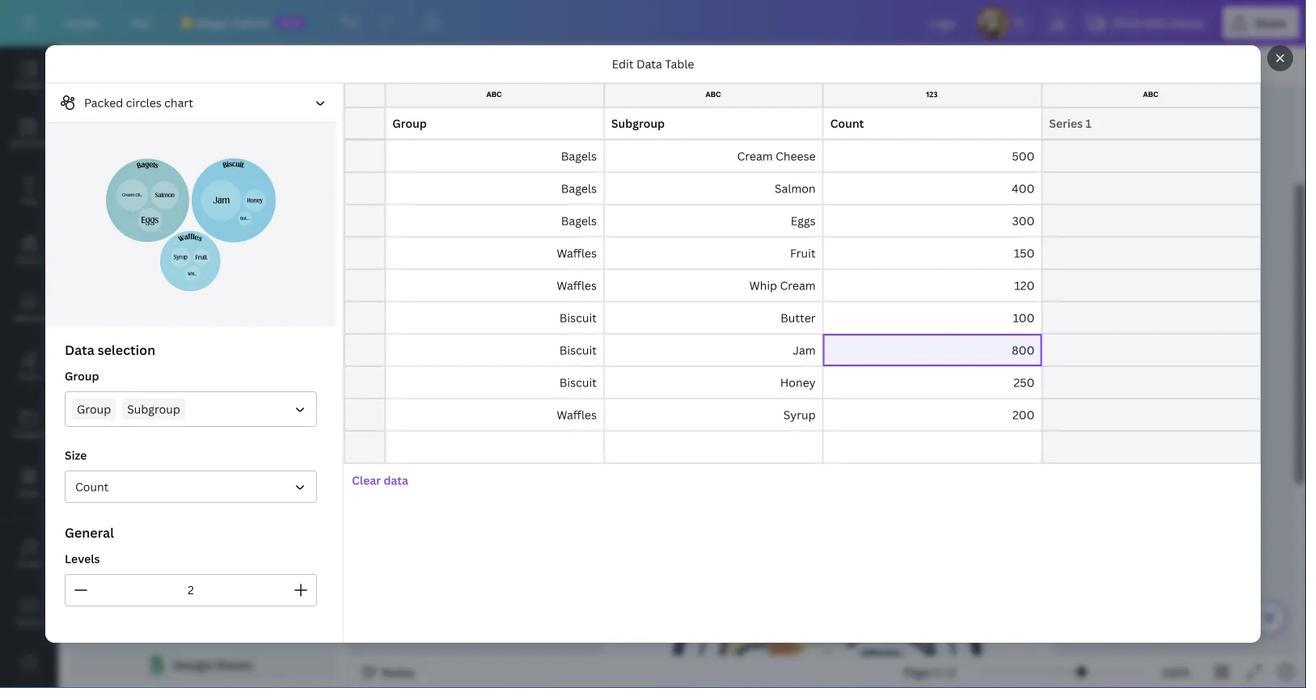 Task type: vqa. For each thing, say whether or not it's contained in the screenshot.
the "49%" at the right of page
no



Task type: describe. For each thing, give the bounding box(es) containing it.
size
[[65, 448, 87, 463]]

videos
[[16, 616, 42, 627]]

text
[[21, 196, 37, 207]]

chart
[[164, 95, 193, 110]]

design button
[[0, 46, 58, 104]]

data for expand
[[207, 143, 232, 158]]

clear
[[352, 473, 381, 488]]

Select chart type button
[[52, 90, 330, 116]]

Size button
[[65, 471, 317, 503]]

brand button
[[0, 221, 58, 279]]

uploads
[[13, 312, 45, 323]]

audio
[[18, 558, 41, 569]]

sheets
[[215, 657, 253, 672]]

audio button
[[0, 525, 58, 583]]

google sheets button
[[71, 649, 336, 681]]

add
[[71, 583, 90, 597]]

main menu bar
[[0, 0, 1306, 46]]

0 vertical spatial 2
[[630, 426, 637, 442]]

group for size
[[65, 368, 99, 384]]

google sheets
[[174, 657, 253, 672]]

expand data table button
[[68, 134, 339, 167]]

Page title text field
[[646, 426, 706, 442]]

page 1 / 2 button
[[897, 659, 962, 685]]

switch
[[232, 15, 269, 30]]

home link
[[52, 6, 111, 39]]

levels
[[65, 551, 100, 566]]

packed
[[84, 95, 123, 110]]

data button
[[71, 92, 194, 123]]

data selection
[[65, 341, 155, 359]]

data inside button
[[119, 100, 146, 115]]

google
[[174, 657, 212, 672]]

projects
[[13, 429, 45, 440]]

draw button
[[0, 337, 58, 395]]

design
[[16, 79, 42, 90]]

table
[[665, 56, 694, 72]]

show pages image
[[789, 645, 867, 657]]

2 inside button
[[949, 664, 955, 680]]

data for clear
[[384, 473, 408, 488]]

studios
[[722, 168, 934, 253]]

group for subgroup
[[77, 402, 111, 417]]

clear data button
[[344, 464, 416, 497]]

subgroup
[[127, 402, 180, 417]]

side panel tab list
[[0, 46, 58, 688]]



Task type: locate. For each thing, give the bounding box(es) containing it.
data
[[636, 56, 662, 72], [119, 100, 146, 115], [65, 341, 94, 359], [93, 583, 115, 597]]

circles
[[126, 95, 162, 110]]

data right clear
[[384, 473, 408, 488]]

elements
[[11, 137, 47, 148]]

selection
[[98, 341, 155, 359]]

uploads button
[[0, 279, 58, 337]]

1 vertical spatial 2
[[949, 664, 955, 680]]

group up size in the bottom left of the page
[[77, 402, 111, 417]]

-
[[639, 426, 644, 442]]

1 horizontal spatial data
[[384, 473, 408, 488]]

0 horizontal spatial data
[[207, 143, 232, 158]]

Edit value text field
[[823, 140, 1042, 172], [385, 172, 604, 205], [823, 172, 1042, 205], [1042, 172, 1261, 205], [72, 201, 143, 233], [143, 201, 214, 233], [214, 201, 285, 233], [72, 233, 143, 265], [214, 233, 285, 265], [823, 237, 1042, 269], [1042, 237, 1261, 269], [72, 265, 143, 298], [604, 269, 823, 302], [72, 298, 143, 330], [214, 298, 285, 330], [285, 298, 357, 330], [604, 302, 823, 334], [823, 302, 1042, 334], [1042, 302, 1261, 334], [72, 330, 143, 362], [214, 330, 285, 362], [285, 330, 357, 362], [604, 334, 823, 366], [72, 362, 143, 395], [143, 362, 214, 395], [285, 362, 357, 395], [385, 366, 604, 399], [604, 366, 823, 399], [1042, 366, 1261, 399], [143, 395, 214, 427], [214, 395, 285, 427], [604, 399, 823, 431], [823, 399, 1042, 431], [72, 427, 143, 459], [214, 427, 285, 459], [385, 431, 604, 463], [604, 431, 823, 463], [823, 431, 1042, 463], [72, 459, 143, 492], [214, 492, 285, 524]]

table
[[234, 143, 263, 158]]

magic switch
[[197, 15, 269, 30]]

page for page 1 / 2
[[904, 664, 930, 680]]

edit
[[612, 56, 634, 72]]

2
[[630, 426, 637, 442], [949, 664, 955, 680]]

1 horizontal spatial page
[[904, 664, 930, 680]]

0 horizontal spatial 2
[[630, 426, 637, 442]]

data left "chart"
[[119, 100, 146, 115]]

page left -
[[601, 426, 628, 442]]

data
[[207, 143, 232, 158], [384, 473, 408, 488]]

2 right '/'
[[949, 664, 955, 680]]

group
[[637, 53, 722, 78]]

toro
[[758, 110, 898, 195]]

new
[[280, 17, 301, 28]]

add data button
[[65, 574, 342, 607]]

expand data table
[[163, 143, 263, 158]]

1
[[933, 664, 939, 680]]

text button
[[0, 163, 58, 221]]

draw
[[19, 370, 39, 381]]

canva assistant image
[[1259, 608, 1279, 628]]

general
[[65, 524, 114, 541]]

0 horizontal spatial page
[[601, 426, 628, 442]]

/
[[941, 664, 946, 680]]

group
[[65, 368, 99, 384], [77, 402, 111, 417]]

apps
[[19, 487, 39, 498]]

page
[[601, 426, 628, 442], [904, 664, 930, 680]]

group down data selection
[[65, 368, 99, 384]]

data left table
[[207, 143, 232, 158]]

page 1 / 2
[[904, 664, 955, 680]]

count
[[75, 479, 109, 495]]

edit data table
[[612, 56, 694, 72]]

notes
[[382, 664, 414, 680]]

Levels text field
[[97, 575, 285, 606]]

0 vertical spatial group
[[65, 368, 99, 384]]

data inside button
[[384, 473, 408, 488]]

projects button
[[0, 395, 58, 454]]

data inside dropdown button
[[93, 583, 115, 597]]

magic
[[197, 15, 229, 30]]

data right the edit
[[636, 56, 662, 72]]

1 vertical spatial group
[[77, 402, 111, 417]]

page left the 1
[[904, 664, 930, 680]]

Design title text field
[[916, 6, 970, 39]]

elements button
[[0, 104, 58, 163]]

data inside 'button'
[[207, 143, 232, 158]]

apps button
[[0, 454, 58, 512]]

packed circles chart
[[84, 95, 193, 110]]

videos button
[[0, 583, 58, 641]]

clear data
[[352, 473, 408, 488]]

data left selection
[[65, 341, 94, 359]]

starred button
[[0, 641, 58, 688]]

brand
[[17, 254, 41, 265]]

home
[[65, 15, 98, 30]]

1 vertical spatial page
[[904, 664, 930, 680]]

0 vertical spatial data
[[207, 143, 232, 158]]

page for page 2 -
[[601, 426, 628, 442]]

0 vertical spatial page
[[601, 426, 628, 442]]

add data
[[71, 583, 115, 597]]

2 left -
[[630, 426, 637, 442]]

page inside page 1 / 2 button
[[904, 664, 930, 680]]

1 vertical spatial data
[[384, 473, 408, 488]]

expand
[[163, 143, 204, 158]]

page 2 -
[[601, 426, 646, 442]]

1 horizontal spatial 2
[[949, 664, 955, 680]]

notes button
[[356, 659, 421, 685]]

starred
[[14, 674, 44, 685]]

data right add
[[93, 583, 115, 597]]

Edit value text field
[[385, 108, 604, 140], [604, 108, 823, 140], [823, 108, 1042, 140], [1042, 108, 1261, 140], [385, 140, 604, 172], [604, 140, 823, 172], [1042, 140, 1261, 172], [604, 172, 823, 205], [285, 201, 357, 233], [385, 205, 604, 237], [604, 205, 823, 237], [823, 205, 1042, 237], [1042, 205, 1261, 237], [143, 233, 214, 265], [285, 233, 357, 265], [385, 237, 604, 269], [604, 237, 823, 269], [143, 265, 214, 298], [214, 265, 285, 298], [285, 265, 357, 298], [385, 269, 604, 302], [823, 269, 1042, 302], [1042, 269, 1261, 302], [143, 298, 214, 330], [385, 302, 604, 334], [143, 330, 214, 362], [385, 334, 604, 366], [823, 334, 1042, 366], [1042, 334, 1261, 366], [214, 362, 285, 395], [823, 366, 1042, 399], [72, 395, 143, 427], [285, 395, 357, 427], [385, 399, 604, 431], [1042, 399, 1261, 431], [143, 427, 214, 459], [285, 427, 357, 459], [1042, 431, 1261, 463], [143, 459, 214, 492], [214, 459, 285, 492], [285, 459, 357, 492], [72, 492, 143, 524], [143, 492, 214, 524], [285, 492, 357, 524], [72, 524, 143, 556], [143, 524, 214, 556], [214, 524, 285, 556], [285, 524, 357, 556]]



